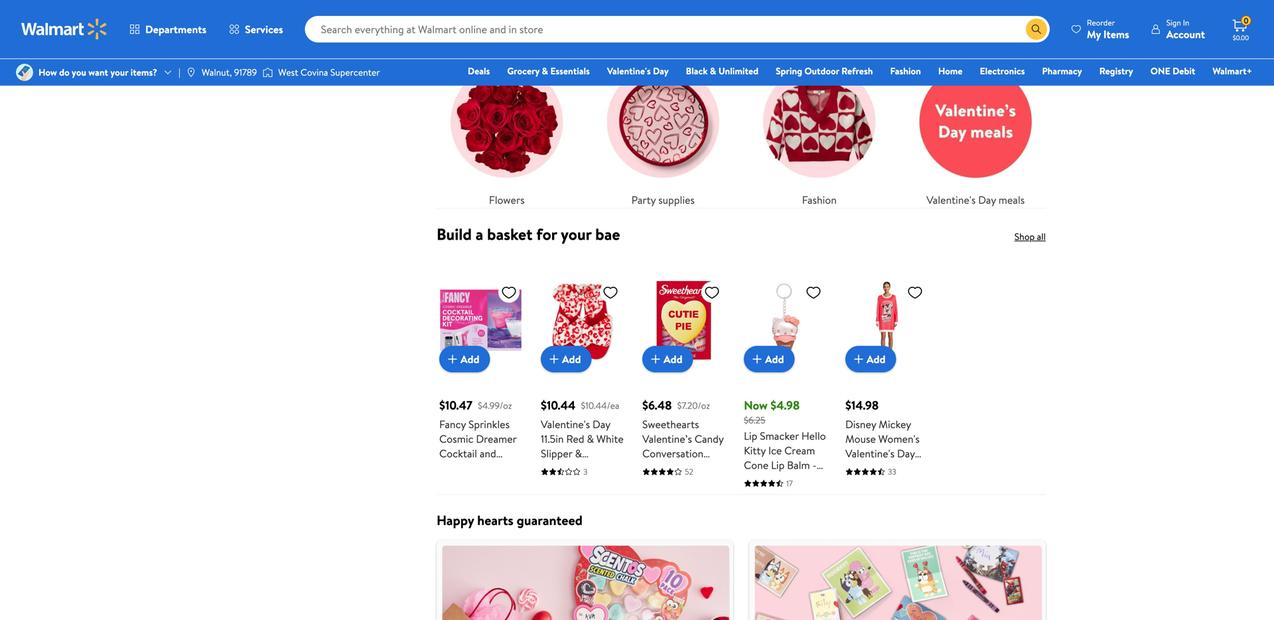 Task type: vqa. For each thing, say whether or not it's contained in the screenshot.
'Fashion'
yes



Task type: describe. For each thing, give the bounding box(es) containing it.
cream
[[785, 443, 816, 458]]

grocery & essentials
[[508, 64, 590, 77]]

hearts,
[[643, 461, 676, 475]]

spring outdoor refresh link
[[770, 64, 879, 78]]

$7.20/oz
[[678, 399, 711, 412]]

fancy
[[440, 417, 466, 432]]

0 vertical spatial kitty
[[744, 443, 766, 458]]

slipper
[[541, 446, 573, 461]]

one
[[1151, 64, 1171, 77]]

kit,
[[440, 505, 455, 519]]

refresh
[[842, 64, 873, 77]]

$14.98 disney mickey mouse women's valentine's day lounger, sizes xs-3x
[[846, 397, 920, 490]]

|
[[179, 66, 180, 79]]

a
[[476, 223, 484, 245]]

add button for $10.47
[[440, 346, 490, 373]]

0 horizontal spatial hello
[[744, 472, 769, 487]]

registry
[[1100, 64, 1134, 77]]

fancy sprinkles cosmic dreamer cocktail and mocktail valentine's day drink decorating kit, 2.1 oz image
[[440, 279, 523, 362]]

drink
[[440, 490, 465, 505]]

walnut,
[[202, 66, 232, 79]]

1 vertical spatial kitty
[[771, 472, 794, 487]]

flowers
[[489, 193, 525, 207]]

finder
[[504, 26, 531, 40]]

add to cart image for $10.47
[[445, 351, 461, 367]]

for inside $10.44 $10.44/ea valentine's day 11.5in red & white slipper & headband set for adults by way to celebrate
[[608, 461, 622, 475]]

valentine's right essentials
[[607, 64, 651, 77]]

how do you want your items?
[[39, 66, 157, 79]]

$10.44/ea
[[581, 399, 620, 412]]

dreamer
[[476, 432, 517, 446]]

women's
[[879, 432, 920, 446]]

mouse
[[846, 432, 876, 446]]

Walmart Site-Wide search field
[[305, 16, 1050, 42]]

33
[[888, 466, 897, 477]]

registry link
[[1094, 64, 1140, 78]]

day inside $10.47 $4.99/oz fancy sprinkles cosmic dreamer cocktail and mocktail valentine's day drink decorating kit, 2.1 oz
[[491, 475, 509, 490]]

52
[[685, 466, 694, 477]]

1 list item from the left
[[429, 540, 742, 620]]

valentine's
[[643, 432, 692, 446]]

want
[[88, 66, 108, 79]]

sweethearts valentine's candy conversation hearts, 0.9 oz. box image
[[643, 279, 726, 362]]

add to cart image for $10.44
[[546, 351, 562, 367]]

17
[[787, 478, 793, 489]]

services
[[245, 22, 283, 37]]

product group containing $14.98
[[846, 252, 929, 490]]

party supplies
[[632, 193, 695, 207]]

3
[[584, 466, 588, 477]]

your for bae
[[561, 223, 592, 245]]

candy
[[695, 432, 724, 446]]

build a basket for your bae
[[437, 223, 621, 245]]

0.9
[[679, 461, 692, 475]]

gift finder
[[483, 26, 531, 40]]

deals link
[[462, 64, 496, 78]]

pharmacy
[[1043, 64, 1083, 77]]

home link
[[933, 64, 969, 78]]

shop
[[1015, 230, 1035, 243]]

valentine's day meals link
[[906, 51, 1046, 208]]

$10.44
[[541, 397, 576, 414]]

my
[[1088, 27, 1102, 41]]

add to cart image
[[851, 351, 867, 367]]

day left black at right
[[653, 64, 669, 77]]

electronics
[[980, 64, 1026, 77]]

2 list from the top
[[429, 540, 1054, 620]]

valentine's inside list
[[927, 193, 976, 207]]

-
[[813, 458, 817, 472]]

in
[[1184, 17, 1190, 28]]

0 vertical spatial hello
[[802, 429, 826, 443]]

now $4.98 $6.25 lip smacker hello kitty ice cream cone lip balm - hello kitty
[[744, 397, 826, 487]]

add for $10.44
[[562, 352, 581, 366]]

& right red
[[587, 432, 594, 446]]

add for now $4.98
[[766, 352, 785, 366]]

0 horizontal spatial lip
[[744, 429, 758, 443]]

grocery
[[508, 64, 540, 77]]

0
[[1245, 15, 1249, 26]]

items?
[[131, 66, 157, 79]]

$14.98
[[846, 397, 879, 414]]

oz.
[[695, 461, 707, 475]]

celebrate
[[541, 490, 587, 505]]

valentine's day 11.5in red & white slipper & headband set for adults by way to celebrate image
[[541, 279, 624, 362]]

& right slipper
[[575, 446, 582, 461]]

add to cart image for now $4.98
[[750, 351, 766, 367]]

shop all link
[[1015, 230, 1046, 243]]

valentine's inside $10.47 $4.99/oz fancy sprinkles cosmic dreamer cocktail and mocktail valentine's day drink decorating kit, 2.1 oz
[[440, 475, 489, 490]]

supercenter
[[331, 66, 380, 79]]

$6.48 $7.20/oz sweethearts valentine's candy conversation hearts, 0.9 oz. box
[[643, 397, 724, 490]]

product group containing now $4.98
[[744, 252, 827, 489]]

departments button
[[118, 13, 218, 45]]

walmart+ link
[[1207, 64, 1259, 78]]

product group containing $6.48
[[643, 252, 726, 490]]

by
[[573, 475, 584, 490]]

account
[[1167, 27, 1206, 41]]

0 vertical spatial for
[[537, 223, 557, 245]]

reorder
[[1088, 17, 1116, 28]]

grocery & essentials link
[[502, 64, 596, 78]]

2 list item from the left
[[742, 540, 1054, 620]]

happy hearts guaranteed
[[437, 511, 583, 530]]

gift finder link
[[437, 0, 577, 41]]

xs-
[[846, 475, 862, 490]]

west covina supercenter
[[278, 66, 380, 79]]



Task type: locate. For each thing, give the bounding box(es) containing it.
0 horizontal spatial kitty
[[744, 443, 766, 458]]

add for $10.47
[[461, 352, 480, 366]]

add up $10.44
[[562, 352, 581, 366]]

add for $6.48
[[664, 352, 683, 366]]

and
[[480, 446, 497, 461]]

add button for $10.44
[[541, 346, 592, 373]]

product group containing $10.47
[[440, 252, 523, 519]]

1 horizontal spatial lip
[[772, 458, 785, 472]]

4 add to cart image from the left
[[750, 351, 766, 367]]

$10.47
[[440, 397, 473, 414]]

valentine's down $10.44
[[541, 417, 590, 432]]

add button up $10.47
[[440, 346, 490, 373]]

1 horizontal spatial fashion
[[891, 64, 922, 77]]

how
[[39, 66, 57, 79]]

1 horizontal spatial your
[[561, 223, 592, 245]]

5 add from the left
[[867, 352, 886, 366]]

shop all
[[1015, 230, 1046, 243]]

ice
[[769, 443, 782, 458]]

your for items?
[[110, 66, 128, 79]]

all
[[1038, 230, 1046, 243]]

valentine's day link
[[601, 64, 675, 78]]

sign in to add to favorites list, sweethearts valentine's candy conversation hearts, 0.9 oz. box image
[[705, 284, 720, 301]]

 image
[[16, 64, 33, 81], [262, 66, 273, 79]]

box
[[643, 475, 660, 490]]

$4.98
[[771, 397, 800, 414]]

day down mickey
[[898, 446, 915, 461]]

1 horizontal spatial for
[[608, 461, 622, 475]]

Search search field
[[305, 16, 1050, 42]]

day inside $10.44 $10.44/ea valentine's day 11.5in red & white slipper & headband set for adults by way to celebrate
[[593, 417, 611, 432]]

1 add from the left
[[461, 352, 480, 366]]

1 vertical spatial fashion
[[803, 193, 837, 207]]

bae
[[596, 223, 621, 245]]

items
[[1104, 27, 1130, 41]]

1 vertical spatial list
[[429, 540, 1054, 620]]

your left the bae
[[561, 223, 592, 245]]

day down "$10.44/ea"
[[593, 417, 611, 432]]

party supplies link
[[593, 51, 734, 208]]

add button
[[440, 346, 490, 373], [541, 346, 592, 373], [643, 346, 694, 373], [744, 346, 795, 373], [846, 346, 897, 373]]

for right set at the left of page
[[608, 461, 622, 475]]

add up $14.98 at bottom
[[867, 352, 886, 366]]

91789
[[234, 66, 257, 79]]

happy
[[437, 511, 474, 530]]

product group
[[440, 252, 523, 519], [541, 252, 624, 505], [643, 252, 726, 490], [744, 252, 827, 489], [846, 252, 929, 490]]

$6.48
[[643, 397, 672, 414]]

lounger,
[[846, 461, 886, 475]]

1 horizontal spatial hello
[[802, 429, 826, 443]]

sign in to add to favorites list, valentine's day 11.5in red & white slipper & headband set for adults by way to celebrate image
[[603, 284, 619, 301]]

hello up -
[[802, 429, 826, 443]]

valentine's inside $10.44 $10.44/ea valentine's day 11.5in red & white slipper & headband set for adults by way to celebrate
[[541, 417, 590, 432]]

0 horizontal spatial  image
[[16, 64, 33, 81]]

add
[[461, 352, 480, 366], [562, 352, 581, 366], [664, 352, 683, 366], [766, 352, 785, 366], [867, 352, 886, 366]]

list
[[429, 0, 1054, 208], [429, 540, 1054, 620]]

2 add to cart image from the left
[[546, 351, 562, 367]]

kitty left ice
[[744, 443, 766, 458]]

3 add to cart image from the left
[[648, 351, 664, 367]]

4 add from the left
[[766, 352, 785, 366]]

add button up $10.44
[[541, 346, 592, 373]]

your
[[110, 66, 128, 79], [561, 223, 592, 245]]

4 add button from the left
[[744, 346, 795, 373]]

1 horizontal spatial  image
[[262, 66, 273, 79]]

lip
[[744, 429, 758, 443], [772, 458, 785, 472]]

walmart image
[[21, 19, 108, 40]]

cosmic
[[440, 432, 474, 446]]

5 product group from the left
[[846, 252, 929, 490]]

sign in account
[[1167, 17, 1206, 41]]

add to cart image up $10.47
[[445, 351, 461, 367]]

sign in to add to favorites list, fancy sprinkles cosmic dreamer cocktail and mocktail valentine's day drink decorating kit, 2.1 oz image
[[501, 284, 517, 301]]

1 product group from the left
[[440, 252, 523, 519]]

mickey
[[879, 417, 912, 432]]

one debit
[[1151, 64, 1196, 77]]

black
[[686, 64, 708, 77]]

valentine's left "meals"
[[927, 193, 976, 207]]

way
[[586, 475, 605, 490]]

1 list from the top
[[429, 0, 1054, 208]]

gift
[[483, 26, 501, 40]]

mocktail
[[440, 461, 479, 475]]

list item
[[429, 540, 742, 620], [742, 540, 1054, 620]]

valentine's day
[[607, 64, 669, 77]]

add up $10.47
[[461, 352, 480, 366]]

search icon image
[[1032, 24, 1042, 35]]

guaranteed
[[517, 511, 583, 530]]

3 product group from the left
[[643, 252, 726, 490]]

2 product group from the left
[[541, 252, 624, 505]]

11.5in
[[541, 432, 564, 446]]

add button for $6.48
[[643, 346, 694, 373]]

kitty
[[744, 443, 766, 458], [771, 472, 794, 487]]

day down "and"
[[491, 475, 509, 490]]

debit
[[1173, 64, 1196, 77]]

lip down $6.25
[[744, 429, 758, 443]]

$10.44 $10.44/ea valentine's day 11.5in red & white slipper & headband set for adults by way to celebrate
[[541, 397, 624, 505]]

reorder my items
[[1088, 17, 1130, 41]]

0 horizontal spatial fashion
[[803, 193, 837, 207]]

sweethearts
[[643, 417, 700, 432]]

sprinkles
[[469, 417, 510, 432]]

your right want
[[110, 66, 128, 79]]

1 horizontal spatial kitty
[[771, 472, 794, 487]]

0 horizontal spatial for
[[537, 223, 557, 245]]

valentine's up 2.1
[[440, 475, 489, 490]]

2 add from the left
[[562, 352, 581, 366]]

3x
[[862, 475, 873, 490]]

add up $6.48 at the right
[[664, 352, 683, 366]]

1 add to cart image from the left
[[445, 351, 461, 367]]

0 vertical spatial lip
[[744, 429, 758, 443]]

cocktail
[[440, 446, 477, 461]]

walmart+
[[1213, 64, 1253, 77]]

fashion inside list
[[803, 193, 837, 207]]

valentine's up 33
[[846, 446, 895, 461]]

sign in to add to favorites list, lip smacker hello kitty ice cream cone lip balm - hello kitty image
[[806, 284, 822, 301]]

 image left how
[[16, 64, 33, 81]]

oz
[[471, 505, 481, 519]]

add to cart image up $6.48 at the right
[[648, 351, 664, 367]]

add to cart image up now
[[750, 351, 766, 367]]

flowers link
[[437, 51, 577, 208]]

smacker
[[760, 429, 799, 443]]

5 add button from the left
[[846, 346, 897, 373]]

1 vertical spatial your
[[561, 223, 592, 245]]

&
[[542, 64, 548, 77], [710, 64, 717, 77], [587, 432, 594, 446], [575, 446, 582, 461]]

disney
[[846, 417, 877, 432]]

3 add button from the left
[[643, 346, 694, 373]]

& right grocery
[[542, 64, 548, 77]]

you
[[72, 66, 86, 79]]

covina
[[301, 66, 328, 79]]

add button up now
[[744, 346, 795, 373]]

sizes
[[888, 461, 911, 475]]

black & unlimited link
[[680, 64, 765, 78]]

cone
[[744, 458, 769, 472]]

departments
[[145, 22, 207, 37]]

adults
[[541, 475, 570, 490]]

 image for how
[[16, 64, 33, 81]]

product group containing $10.44
[[541, 252, 624, 505]]

services button
[[218, 13, 295, 45]]

spring outdoor refresh
[[776, 64, 873, 77]]

day inside the $14.98 disney mickey mouse women's valentine's day lounger, sizes xs-3x
[[898, 446, 915, 461]]

2 add button from the left
[[541, 346, 592, 373]]

3 add from the left
[[664, 352, 683, 366]]

add to cart image up $10.44
[[546, 351, 562, 367]]

unlimited
[[719, 64, 759, 77]]

valentine's inside the $14.98 disney mickey mouse women's valentine's day lounger, sizes xs-3x
[[846, 446, 895, 461]]

 image for west
[[262, 66, 273, 79]]

list containing gift finder
[[429, 0, 1054, 208]]

for
[[537, 223, 557, 245], [608, 461, 622, 475]]

1 vertical spatial hello
[[744, 472, 769, 487]]

now
[[744, 397, 768, 414]]

0 vertical spatial your
[[110, 66, 128, 79]]

disney mickey mouse women's valentine's day lounger, sizes xs-3x image
[[846, 279, 929, 362]]

& right black at right
[[710, 64, 717, 77]]

add button up $14.98 at bottom
[[846, 346, 897, 373]]

deals
[[468, 64, 490, 77]]

4 product group from the left
[[744, 252, 827, 489]]

set
[[590, 461, 606, 475]]

 image
[[186, 67, 196, 78]]

lip left balm
[[772, 458, 785, 472]]

basket
[[487, 223, 533, 245]]

add button for now $4.98
[[744, 346, 795, 373]]

for right basket
[[537, 223, 557, 245]]

0 vertical spatial fashion
[[891, 64, 922, 77]]

pharmacy link
[[1037, 64, 1089, 78]]

 image left west
[[262, 66, 273, 79]]

$6.25
[[744, 414, 766, 427]]

walnut, 91789
[[202, 66, 257, 79]]

1 vertical spatial for
[[608, 461, 622, 475]]

add up the $4.98
[[766, 352, 785, 366]]

hello left 17
[[744, 472, 769, 487]]

west
[[278, 66, 299, 79]]

2.1
[[458, 505, 468, 519]]

add to cart image
[[445, 351, 461, 367], [546, 351, 562, 367], [648, 351, 664, 367], [750, 351, 766, 367]]

one debit link
[[1145, 64, 1202, 78]]

headband
[[541, 461, 588, 475]]

0 horizontal spatial your
[[110, 66, 128, 79]]

add button up $6.48 at the right
[[643, 346, 694, 373]]

sign in to add to favorites list, disney mickey mouse women's valentine's day lounger, sizes xs-3x image
[[908, 284, 924, 301]]

electronics link
[[974, 64, 1032, 78]]

day left "meals"
[[979, 193, 997, 207]]

valentine's
[[607, 64, 651, 77], [927, 193, 976, 207], [541, 417, 590, 432], [846, 446, 895, 461], [440, 475, 489, 490]]

party
[[632, 193, 656, 207]]

outdoor
[[805, 64, 840, 77]]

0 vertical spatial list
[[429, 0, 1054, 208]]

supplies
[[659, 193, 695, 207]]

home
[[939, 64, 963, 77]]

lip smacker hello kitty ice cream cone lip balm - hello kitty image
[[744, 279, 827, 362]]

1 vertical spatial lip
[[772, 458, 785, 472]]

to
[[608, 475, 618, 490]]

add to cart image for $6.48
[[648, 351, 664, 367]]

kitty right cone
[[771, 472, 794, 487]]

1 add button from the left
[[440, 346, 490, 373]]



